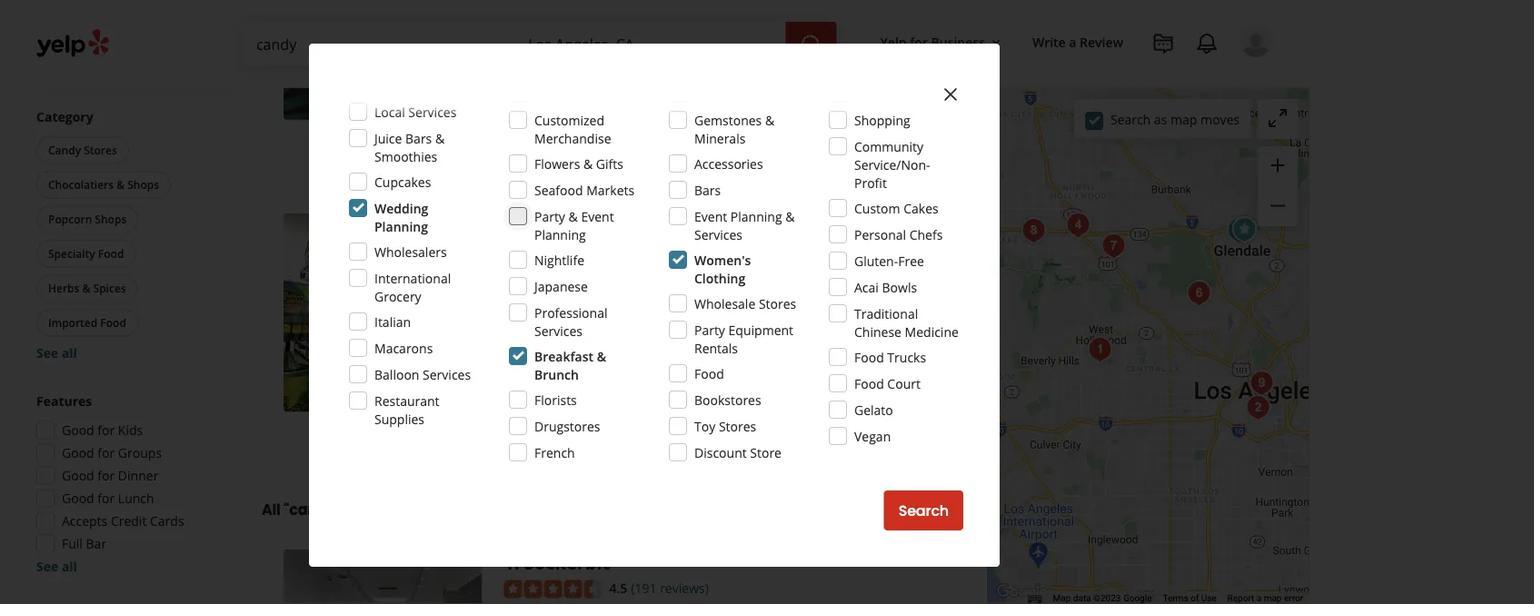 Task type: describe. For each thing, give the bounding box(es) containing it.
traditional
[[855, 305, 918, 322]]

prides
[[655, 61, 692, 79]]

candy down nightlife
[[508, 273, 542, 288]]

write a review link
[[1025, 25, 1131, 58]]

services for local services
[[409, 103, 457, 120]]

groups
[[118, 445, 162, 462]]

16 minority owned v2 image
[[706, 327, 720, 342]]

pm for open until 6:00 pm
[[600, 300, 619, 318]]

map for moves
[[1171, 111, 1198, 128]]

& inside event planning & services
[[786, 208, 795, 225]]

"fun
[[524, 354, 551, 371]]

cards
[[150, 513, 184, 530]]

shops inside button
[[95, 212, 127, 227]]

dinner
[[118, 467, 159, 485]]

stores up chocolatiers & shops
[[84, 143, 117, 158]]

a for report
[[1257, 593, 1262, 604]]

gifts
[[596, 155, 624, 172]]

acai bowls
[[855, 279, 917, 296]]

previous image
[[291, 10, 313, 32]]

toy
[[695, 418, 716, 435]]

close image
[[940, 84, 962, 105]]

stores up discount store
[[719, 418, 757, 435]]

flavor factory candy image
[[284, 0, 482, 120]]

minority-
[[724, 326, 777, 343]]

1 . sockerbit
[[504, 550, 610, 575]]

shopping
[[855, 111, 911, 129]]

good for kids
[[62, 422, 143, 439]]

4.5 star rating image for (239 reviews)
[[504, 244, 602, 263]]

stores down nightlife
[[544, 273, 579, 288]]

curbside pickup for passed
[[674, 434, 758, 449]]

flowers
[[535, 155, 580, 172]]

website for "fun place to visit. you walk in and your just overwhelmed. luckily i didn't go in hungry lol. they have banana lady taffy and salt water taffy.... my favorite but i passed it by. we…"
[[854, 432, 912, 452]]

see all for features
[[36, 558, 77, 575]]

visit.
[[604, 354, 631, 371]]

for for kids
[[98, 422, 115, 439]]

brunch
[[535, 366, 579, 383]]

planning for event
[[731, 208, 782, 225]]

view website link for taffy
[[799, 422, 930, 462]]

spices,
[[852, 80, 892, 97]]

gelato
[[855, 401, 893, 419]]

0 vertical spatial candy
[[783, 61, 818, 79]]

have
[[691, 372, 720, 389]]

"flavor
[[524, 61, 565, 79]]

good for groups
[[62, 445, 162, 462]]

cocoa & candy image
[[1060, 207, 1097, 244]]

cakes
[[904, 200, 939, 217]]

toy stores
[[695, 418, 757, 435]]

curbside for call
[[674, 141, 720, 156]]

"flavor factory candy prides it self in giving candy the perfect extra blend of flavor. whether that means mixing candy with spices, chili and chamoy or what we like to call "our…"
[[524, 61, 920, 115]]

open until 9:00 pm
[[504, 8, 619, 25]]

map region
[[949, 0, 1415, 605]]

0 horizontal spatial owned
[[573, 326, 613, 343]]

boutique
[[522, 33, 576, 51]]

in left los
[[398, 499, 411, 520]]

website for "flavor factory candy prides it self in giving candy the perfect extra blend of flavor. whether that means mixing candy with spices, chili and chamoy or what we like to call "our…"
[[854, 139, 912, 160]]

see all for category
[[36, 345, 77, 362]]

curbside pickup for "our…"
[[674, 141, 758, 156]]

party for party equipment rentals
[[695, 321, 725, 339]]

party for party & event planning
[[535, 208, 565, 225]]

16 checkmark v2 image for curbside pickup
[[656, 434, 670, 448]]

chamoy
[[550, 98, 597, 115]]

terms
[[1163, 593, 1189, 604]]

view website link for chili
[[799, 129, 930, 169]]

chili
[[895, 80, 919, 97]]

imported food button
[[36, 310, 138, 337]]

international grocery
[[375, 270, 451, 305]]

as
[[1154, 111, 1168, 128]]

pickup for passed
[[723, 434, 758, 449]]

good for good for kids
[[62, 422, 94, 439]]

report
[[1228, 593, 1255, 604]]

©2023
[[1094, 593, 1121, 604]]

for for lunch
[[98, 490, 115, 507]]

delivery for "fun place to visit. you walk in and your just overwhelmed. luckily i didn't go in hungry lol. they have banana lady taffy and salt water taffy.... my favorite but i passed it by. we…"
[[522, 434, 565, 449]]

profit
[[855, 174, 887, 191]]

moves
[[1201, 111, 1240, 128]]

we
[[649, 98, 666, 115]]

banana
[[723, 372, 775, 389]]

16 checkmark v2 image right french
[[580, 434, 594, 448]]

equipment
[[729, 321, 794, 339]]

balloon services
[[375, 366, 471, 383]]

perfect
[[844, 61, 886, 79]]

projects image
[[1153, 33, 1175, 55]]

1 vertical spatial bars
[[695, 181, 721, 199]]

custom cakes
[[855, 200, 939, 217]]

good for good for dinner
[[62, 467, 94, 485]]

(191 reviews)
[[631, 580, 709, 597]]

juice
[[375, 130, 402, 147]]

for for dinner
[[98, 467, 115, 485]]

search dialog
[[0, 0, 1535, 605]]

open for open until 6:00 pm
[[504, 300, 538, 318]]

supplies
[[375, 410, 425, 428]]

stores up equipment
[[759, 295, 797, 312]]

4.5 star rating image for 4.5
[[504, 580, 602, 599]]

locally owned & operated
[[617, 33, 771, 51]]

free
[[898, 252, 924, 270]]

16 checkmark v2 image for delivery
[[504, 434, 519, 448]]

all for features
[[62, 558, 77, 575]]

merchandise
[[535, 130, 611, 147]]

candy up nightlife
[[504, 214, 560, 239]]

toothsome chocolate emporium and savory feast kitchen image
[[1096, 228, 1132, 265]]

favorite
[[589, 390, 635, 408]]

professional
[[535, 304, 608, 321]]

see all button for features
[[36, 558, 77, 575]]

16 chevron down v2 image
[[989, 35, 1004, 50]]

minerals
[[695, 130, 746, 147]]

vegan
[[855, 428, 891, 445]]

map for error
[[1264, 593, 1282, 604]]

gluten-
[[855, 252, 898, 270]]

accepts
[[62, 513, 108, 530]]

operated for walk
[[834, 326, 888, 343]]

full bar
[[62, 535, 106, 553]]

taffy
[[806, 372, 833, 389]]

search for search
[[899, 501, 949, 521]]

until for until 6:00 pm
[[541, 300, 568, 318]]

next image
[[453, 10, 475, 32]]

angeles,
[[441, 499, 504, 520]]

data
[[1073, 593, 1091, 604]]

planning inside party & event planning
[[535, 226, 586, 243]]

my
[[568, 390, 586, 408]]

food down spices on the left of the page
[[100, 315, 126, 330]]

acai
[[855, 279, 879, 296]]

gluten-free
[[855, 252, 924, 270]]

and for boutique
[[524, 98, 547, 115]]

personal
[[855, 226, 906, 243]]

16 checkmark v2 image for curbside pickup
[[656, 141, 670, 156]]

full
[[62, 535, 83, 553]]

view website for chili
[[817, 139, 912, 160]]

place
[[554, 354, 585, 371]]

0 horizontal spatial operated
[[629, 326, 683, 343]]

they
[[660, 372, 688, 389]]

flavor.
[[576, 80, 614, 97]]

1 vertical spatial i
[[661, 390, 665, 408]]

notifications image
[[1196, 33, 1218, 55]]

seating
[[116, 14, 159, 31]]

zoom out image
[[1267, 195, 1289, 217]]

16 speech v2 image
[[504, 356, 519, 371]]

food trucks
[[855, 349, 926, 366]]

view website for taffy
[[817, 432, 912, 452]]

see for features
[[36, 558, 58, 575]]

credit
[[111, 513, 147, 530]]

until for until 9:00 pm
[[541, 8, 568, 25]]

specialty
[[48, 246, 95, 261]]

google image
[[992, 581, 1052, 605]]

search as map moves
[[1111, 111, 1240, 128]]

chocolatiers & shops button
[[36, 171, 171, 199]]

category
[[36, 108, 93, 125]]

.
[[514, 550, 520, 575]]

whether
[[617, 80, 668, 97]]

& inside 'breakfast & brunch'
[[597, 348, 606, 365]]

women-
[[522, 326, 573, 343]]

for for business
[[910, 33, 928, 50]]

balloon
[[375, 366, 419, 383]]

slideshow element for boutique
[[284, 0, 482, 120]]

candy warehouse link
[[504, 214, 668, 239]]

means
[[699, 80, 739, 97]]

what
[[616, 98, 646, 115]]



Task type: vqa. For each thing, say whether or not it's contained in the screenshot.
Acai
yes



Task type: locate. For each thing, give the bounding box(es) containing it.
party inside party & event planning
[[535, 208, 565, 225]]

4.5 star rating image down 1 . sockerbit
[[504, 580, 602, 599]]

candy stores down nightlife
[[508, 273, 579, 288]]

1 vertical spatial curbside
[[674, 434, 720, 449]]

planning up nightlife
[[535, 226, 586, 243]]

0 vertical spatial i
[[917, 354, 921, 371]]

1 horizontal spatial 16 checkmark v2 image
[[656, 434, 670, 448]]

food down rentals
[[695, 365, 724, 382]]

16 checkmark v2 image left french
[[504, 434, 519, 448]]

1 horizontal spatial bars
[[695, 181, 721, 199]]

1 vertical spatial pm
[[600, 300, 619, 318]]

2 curbside pickup from the top
[[674, 434, 758, 449]]

0 horizontal spatial and
[[524, 98, 547, 115]]

that
[[672, 80, 696, 97]]

dogs
[[62, 36, 92, 54]]

luckily
[[874, 354, 914, 371]]

yelp for business
[[881, 33, 985, 50]]

terms of use
[[1163, 593, 1217, 604]]

of inside "flavor factory candy prides it self in giving candy the perfect extra blend of flavor. whether that means mixing candy with spices, chili and chamoy or what we like to call "our…"
[[561, 80, 573, 97]]

candy stores up chocolatiers
[[48, 143, 117, 158]]

1 vertical spatial party
[[695, 321, 725, 339]]

group containing category
[[33, 108, 225, 362]]

1 horizontal spatial it
[[713, 390, 721, 408]]

it left self
[[696, 61, 703, 79]]

(191
[[631, 580, 657, 597]]

2 good from the top
[[62, 445, 94, 462]]

2 horizontal spatial operated
[[834, 326, 888, 343]]

in up have
[[690, 354, 701, 371]]

water
[[886, 372, 920, 389]]

view for lady
[[817, 432, 851, 452]]

slideshow element for women-owned & operated
[[284, 214, 482, 412]]

owned for prides
[[661, 33, 701, 51]]

1 vertical spatial a
[[1257, 593, 1262, 604]]

wholesale
[[695, 295, 756, 312]]

2 view website from the top
[[817, 432, 912, 452]]

curbside down gemstones
[[674, 141, 720, 156]]

herbs
[[48, 281, 79, 296]]

to inside "fun place to visit. you walk in and your just overwhelmed. luckily i didn't go in hungry lol. they have banana lady taffy and salt water taffy.... my favorite but i passed it by. we…"
[[589, 354, 601, 371]]

for up 'good for groups'
[[98, 422, 115, 439]]

reviews)
[[660, 244, 709, 261], [660, 580, 709, 597]]

bowls
[[882, 279, 917, 296]]

& inside gemstones & minerals
[[765, 111, 775, 129]]

professional services
[[535, 304, 608, 340]]

food up spices on the left of the page
[[98, 246, 124, 261]]

& inside party & event planning
[[569, 208, 578, 225]]

1 horizontal spatial to
[[693, 98, 705, 115]]

use
[[1202, 593, 1217, 604]]

2 4.5 star rating image from the top
[[504, 580, 602, 599]]

view website
[[817, 139, 912, 160], [817, 432, 912, 452]]

1 4.5 star rating image from the top
[[504, 244, 602, 263]]

terms of use link
[[1163, 593, 1217, 604]]

2 reviews) from the top
[[660, 580, 709, 597]]

event up women's
[[695, 208, 727, 225]]

sockerbit link
[[524, 550, 610, 575]]

1 open from the top
[[504, 8, 538, 25]]

all "candy" results in los angeles, california
[[262, 499, 580, 520]]

i
[[917, 354, 921, 371], [661, 390, 665, 408]]

1 horizontal spatial candy stores
[[508, 273, 579, 288]]

1 view website link from the top
[[799, 129, 930, 169]]

planning inside wedding planning
[[375, 218, 428, 235]]

1 vertical spatial to
[[589, 354, 601, 371]]

didn't
[[524, 372, 558, 389]]

tuesday's sweet shoppe image
[[1016, 213, 1052, 249]]

0 horizontal spatial event
[[581, 208, 614, 225]]

food
[[98, 246, 124, 261], [100, 315, 126, 330], [855, 349, 884, 366], [695, 365, 724, 382], [855, 375, 884, 392]]

event
[[581, 208, 614, 225], [695, 208, 727, 225]]

0 horizontal spatial takeout
[[102, 59, 150, 76]]

food for food court
[[855, 375, 884, 392]]

1 vertical spatial website
[[854, 432, 912, 452]]

open up the 16 women owned v2 image
[[504, 300, 538, 318]]

party up rentals
[[695, 321, 725, 339]]

shops down chocolatiers & shops button
[[95, 212, 127, 227]]

1 vertical spatial view website link
[[799, 422, 930, 462]]

a right the report
[[1257, 593, 1262, 604]]

1 vertical spatial 4.5 star rating image
[[504, 580, 602, 599]]

1 see all button from the top
[[36, 345, 77, 362]]

to left call
[[693, 98, 705, 115]]

1 view website from the top
[[817, 139, 912, 160]]

2 view from the top
[[817, 432, 851, 452]]

view website up profit at the right
[[817, 139, 912, 160]]

0 vertical spatial of
[[561, 80, 573, 97]]

for inside button
[[910, 33, 928, 50]]

for for groups
[[98, 445, 115, 462]]

4.5 star rating image
[[504, 244, 602, 263], [504, 580, 602, 599]]

event inside event planning & services
[[695, 208, 727, 225]]

2 until from the top
[[541, 300, 568, 318]]

specialty food button
[[36, 240, 136, 268]]

0 vertical spatial candy stores
[[48, 143, 117, 158]]

0 horizontal spatial candy stores button
[[36, 137, 129, 164]]

women's clothing
[[695, 251, 751, 287]]

2 slideshow element from the top
[[284, 214, 482, 412]]

in inside "flavor factory candy prides it self in giving candy the perfect extra blend of flavor. whether that means mixing candy with spices, chili and chamoy or what we like to call "our…"
[[731, 61, 742, 79]]

operated for self
[[717, 33, 771, 51]]

1 vertical spatial it
[[713, 390, 721, 408]]

1 delivery from the top
[[522, 141, 565, 156]]

2 pm from the top
[[600, 300, 619, 318]]

4.5 star rating image up 'candy stores' link
[[504, 244, 602, 263]]

1 horizontal spatial i
[[917, 354, 921, 371]]

delivery down the taffy....
[[522, 434, 565, 449]]

food for food trucks
[[855, 349, 884, 366]]

1 vertical spatial shops
[[95, 212, 127, 227]]

open up 16 boutique v2 image
[[504, 8, 538, 25]]

1 vertical spatial see all button
[[36, 558, 77, 575]]

food up salt at the right of page
[[855, 349, 884, 366]]

2 all from the top
[[62, 558, 77, 575]]

good down good for kids at left
[[62, 445, 94, 462]]

event down markets
[[581, 208, 614, 225]]

bars inside 'juice bars & smoothies'
[[405, 130, 432, 147]]

0 vertical spatial candy stores button
[[36, 137, 129, 164]]

curbside pickup down gemstones
[[674, 141, 758, 156]]

candy stores inside 'candy stores' link
[[508, 273, 579, 288]]

0 vertical spatial pm
[[600, 8, 619, 25]]

2 vertical spatial and
[[836, 372, 859, 389]]

women's
[[695, 251, 751, 269]]

and for women-owned & operated
[[836, 372, 859, 389]]

1 vertical spatial until
[[541, 300, 568, 318]]

candy warehouse
[[504, 214, 668, 239]]

all down imported
[[62, 345, 77, 362]]

0 vertical spatial see all button
[[36, 345, 77, 362]]

1 horizontal spatial takeout
[[598, 141, 641, 156]]

2 event from the left
[[695, 208, 727, 225]]

group containing features
[[31, 392, 225, 576]]

delivery down customized
[[522, 141, 565, 156]]

dogs allowed
[[62, 36, 142, 54]]

2 horizontal spatial owned
[[777, 326, 818, 343]]

open
[[504, 8, 538, 25], [504, 300, 538, 318]]

event inside party & event planning
[[581, 208, 614, 225]]

16 checkmark v2 image
[[580, 141, 594, 156], [656, 141, 670, 156], [504, 434, 519, 448], [580, 434, 594, 448]]

party inside "party equipment rentals"
[[695, 321, 725, 339]]

reviews) right (239
[[660, 244, 709, 261]]

owned up just
[[777, 326, 818, 343]]

0 vertical spatial view website link
[[799, 129, 930, 169]]

see for category
[[36, 345, 58, 362]]

party equipment rentals
[[695, 321, 794, 357]]

offers takeout
[[62, 59, 150, 76]]

keyboard shortcuts image
[[1028, 595, 1042, 604]]

reviews) for (239 reviews)
[[660, 244, 709, 261]]

view for spices,
[[817, 139, 851, 160]]

1 horizontal spatial map
[[1264, 593, 1282, 604]]

extra
[[890, 61, 920, 79]]

good for good for lunch
[[62, 490, 94, 507]]

0 horizontal spatial bars
[[405, 130, 432, 147]]

user actions element
[[866, 23, 1298, 135]]

16 locally owned v2 image
[[599, 35, 613, 49]]

search for search as map moves
[[1111, 111, 1151, 128]]

previous image
[[291, 302, 313, 324]]

"candy"
[[283, 499, 342, 520]]

2 view website link from the top
[[799, 422, 930, 462]]

good
[[62, 422, 94, 439], [62, 445, 94, 462], [62, 467, 94, 485], [62, 490, 94, 507]]

0 vertical spatial takeout
[[102, 59, 150, 76]]

search image
[[801, 34, 822, 56]]

gemstones & minerals
[[695, 111, 775, 147]]

and left salt at the right of page
[[836, 372, 859, 389]]

1 pickup from the top
[[723, 141, 758, 156]]

good up "accepts"
[[62, 490, 94, 507]]

0 vertical spatial reviews)
[[660, 244, 709, 261]]

1 vertical spatial see
[[36, 558, 58, 575]]

1 website from the top
[[854, 139, 912, 160]]

0 horizontal spatial 16 checkmark v2 image
[[504, 141, 519, 156]]

0 horizontal spatial a
[[1069, 33, 1077, 50]]

personal chefs
[[855, 226, 943, 243]]

1 vertical spatial map
[[1264, 593, 1282, 604]]

0 vertical spatial until
[[541, 8, 568, 25]]

party down 'seafood' on the left top of page
[[535, 208, 565, 225]]

to left visit.
[[589, 354, 601, 371]]

delivery for "flavor factory candy prides it self in giving candy the perfect extra blend of flavor. whether that means mixing candy with spices, chili and chamoy or what we like to call "our…"
[[522, 141, 565, 156]]

1 vertical spatial takeout
[[598, 141, 641, 156]]

view
[[817, 139, 851, 160], [817, 432, 851, 452]]

services up restaurant
[[423, 366, 471, 383]]

it inside "fun place to visit. you walk in and your just overwhelmed. luckily i didn't go in hungry lol. they have banana lady taffy and salt water taffy.... my favorite but i passed it by. we…"
[[713, 390, 721, 408]]

map right as
[[1171, 111, 1198, 128]]

takeout down allowed
[[102, 59, 150, 76]]

shops inside button
[[127, 177, 159, 192]]

0 horizontal spatial search
[[899, 501, 949, 521]]

0 vertical spatial slideshow element
[[284, 0, 482, 120]]

2 curbside from the top
[[674, 434, 720, 449]]

bars up smoothies
[[405, 130, 432, 147]]

pm right 9:00
[[600, 8, 619, 25]]

flowers & gifts
[[535, 155, 624, 172]]

i right the "but"
[[661, 390, 665, 408]]

and up have
[[705, 354, 727, 371]]

planning down the wedding
[[375, 218, 428, 235]]

in right self
[[731, 61, 742, 79]]

search
[[1111, 111, 1151, 128], [899, 501, 949, 521]]

all for category
[[62, 345, 77, 362]]

0 vertical spatial pickup
[[723, 141, 758, 156]]

see all down full
[[36, 558, 77, 575]]

a for write
[[1069, 33, 1077, 50]]

1 see from the top
[[36, 345, 58, 362]]

lol.
[[639, 372, 656, 389]]

see all down imported
[[36, 345, 77, 362]]

tuesday's sweet shoppe image
[[1181, 275, 1218, 312]]

9:00
[[571, 8, 597, 25]]

2 pickup from the top
[[723, 434, 758, 449]]

overwhelmed.
[[786, 354, 871, 371]]

jack's candy image
[[1240, 390, 1277, 426]]

sockerbit
[[524, 550, 610, 575]]

0 vertical spatial party
[[535, 208, 565, 225]]

map
[[1053, 593, 1071, 604]]

1 good from the top
[[62, 422, 94, 439]]

1 horizontal spatial shops
[[127, 177, 159, 192]]

view left vegan
[[817, 432, 851, 452]]

3 good from the top
[[62, 467, 94, 485]]

map left error
[[1264, 593, 1282, 604]]

operated
[[717, 33, 771, 51], [629, 326, 683, 343], [834, 326, 888, 343]]

see all button
[[36, 345, 77, 362], [36, 558, 77, 575]]

i up water on the bottom of page
[[917, 354, 921, 371]]

and inside "flavor factory candy prides it self in giving candy the perfect extra blend of flavor. whether that means mixing candy with spices, chili and chamoy or what we like to call "our…"
[[524, 98, 547, 115]]

candy
[[615, 61, 652, 79], [48, 143, 81, 158], [504, 214, 560, 239], [508, 273, 542, 288]]

1 horizontal spatial a
[[1257, 593, 1262, 604]]

0 horizontal spatial i
[[661, 390, 665, 408]]

1 view from the top
[[817, 139, 851, 160]]

features
[[36, 393, 92, 410]]

chefs
[[910, 226, 943, 243]]

1 slideshow element from the top
[[284, 0, 482, 120]]

16 checkmark v2 image for delivery
[[504, 141, 519, 156]]

0 vertical spatial open
[[504, 8, 538, 25]]

expand map image
[[1267, 107, 1289, 129]]

1 vertical spatial curbside pickup
[[674, 434, 758, 449]]

1 horizontal spatial owned
[[661, 33, 701, 51]]

candy inside "flavor factory candy prides it self in giving candy the perfect extra blend of flavor. whether that means mixing candy with spices, chili and chamoy or what we like to call "our…"
[[615, 61, 652, 79]]

good down features
[[62, 422, 94, 439]]

wholesalers
[[375, 243, 447, 260]]

planning inside event planning & services
[[731, 208, 782, 225]]

bookstores
[[695, 391, 762, 409]]

candy down category
[[48, 143, 81, 158]]

reviews) for (191 reviews)
[[660, 580, 709, 597]]

pm for open until 9:00 pm
[[600, 8, 619, 25]]

1 horizontal spatial and
[[705, 354, 727, 371]]

0 vertical spatial curbside pickup
[[674, 141, 758, 156]]

(239 reviews) link
[[631, 242, 709, 261]]

grocery
[[375, 288, 422, 305]]

0 vertical spatial shops
[[127, 177, 159, 192]]

0 horizontal spatial map
[[1171, 111, 1198, 128]]

see all button for category
[[36, 345, 77, 362]]

lunch
[[118, 490, 154, 507]]

None search field
[[242, 22, 841, 65]]

seafood
[[535, 181, 583, 199]]

2 see all from the top
[[36, 558, 77, 575]]

shops right chocolatiers
[[127, 177, 159, 192]]

candy up whether
[[615, 61, 652, 79]]

good for good for groups
[[62, 445, 94, 462]]

until down japanese
[[541, 300, 568, 318]]

food up gelato
[[855, 375, 884, 392]]

pickup right 'toy' in the bottom left of the page
[[723, 434, 758, 449]]

services up women's
[[695, 226, 743, 243]]

0 vertical spatial view
[[817, 139, 851, 160]]

slideshow element
[[284, 0, 482, 120], [284, 214, 482, 412]]

1 vertical spatial candy
[[785, 80, 820, 97]]

view website link down gelato
[[799, 422, 930, 462]]

16 checkmark v2 image for takeout
[[580, 141, 594, 156]]

2 horizontal spatial planning
[[731, 208, 782, 225]]

fugetsu do image
[[1244, 365, 1280, 402]]

0 vertical spatial view website
[[817, 139, 912, 160]]

0 vertical spatial to
[[693, 98, 705, 115]]

search inside button
[[899, 501, 949, 521]]

16 checkmark v2 image
[[504, 141, 519, 156], [656, 434, 670, 448]]

sockerbit image
[[1082, 332, 1118, 368]]

reviews) right (191 on the bottom of the page
[[660, 580, 709, 597]]

breakfast & brunch
[[535, 348, 606, 383]]

1 vertical spatial 16 checkmark v2 image
[[656, 434, 670, 448]]

2 open from the top
[[504, 300, 538, 318]]

0 horizontal spatial candy stores
[[48, 143, 117, 158]]

bars down the accessories
[[695, 181, 721, 199]]

of up chamoy
[[561, 80, 573, 97]]

1 horizontal spatial event
[[695, 208, 727, 225]]

0 vertical spatial see all
[[36, 345, 77, 362]]

1 horizontal spatial candy stores button
[[504, 272, 582, 290]]

16 checkmark v2 image left gifts
[[580, 141, 594, 156]]

2 website from the top
[[854, 432, 912, 452]]

women-owned & operated
[[522, 326, 683, 343]]

good up the good for lunch on the left bottom of the page
[[62, 467, 94, 485]]

planning up women's
[[731, 208, 782, 225]]

curbside for i
[[674, 434, 720, 449]]

offers
[[62, 59, 99, 76]]

16 checkmark v2 image down we
[[656, 141, 670, 156]]

group
[[33, 108, 225, 362], [1258, 146, 1298, 226], [31, 392, 225, 576]]

1 horizontal spatial operated
[[717, 33, 771, 51]]

1 vertical spatial candy stores button
[[504, 272, 582, 290]]

1 vertical spatial reviews)
[[660, 580, 709, 597]]

candy stores button up chocolatiers
[[36, 137, 129, 164]]

candy down "search" icon
[[783, 61, 818, 79]]

for up the good for lunch on the left bottom of the page
[[98, 467, 115, 485]]

1 vertical spatial pickup
[[723, 434, 758, 449]]

see all button down imported
[[36, 345, 77, 362]]

0 horizontal spatial of
[[561, 80, 573, 97]]

to inside "flavor factory candy prides it self in giving candy the perfect extra blend of flavor. whether that means mixing candy with spices, chili and chamoy or what we like to call "our…"
[[693, 98, 705, 115]]

16 boutique v2 image
[[504, 35, 519, 49]]

it left by.
[[713, 390, 721, 408]]

operated up you
[[629, 326, 683, 343]]

1 vertical spatial view
[[817, 432, 851, 452]]

view left community
[[817, 139, 851, 160]]

0 vertical spatial map
[[1171, 111, 1198, 128]]

error
[[1285, 593, 1304, 604]]

1 see all from the top
[[36, 345, 77, 362]]

services up 'juice bars & smoothies'
[[409, 103, 457, 120]]

pickup for "our…"
[[723, 141, 758, 156]]

for down the "good for dinner"
[[98, 490, 115, 507]]

all
[[262, 499, 281, 520]]

0 vertical spatial a
[[1069, 33, 1077, 50]]

services inside event planning & services
[[695, 226, 743, 243]]

2 horizontal spatial and
[[836, 372, 859, 389]]

until up boutique
[[541, 8, 568, 25]]

operated up giving
[[717, 33, 771, 51]]

community
[[855, 138, 924, 155]]

website
[[854, 139, 912, 160], [854, 432, 912, 452]]

and down blend
[[524, 98, 547, 115]]

curbside down passed
[[674, 434, 720, 449]]

services inside professional services
[[535, 322, 583, 340]]

owned for visit.
[[777, 326, 818, 343]]

1 horizontal spatial search
[[1111, 111, 1151, 128]]

0 vertical spatial 16 checkmark v2 image
[[504, 141, 519, 156]]

0 vertical spatial bars
[[405, 130, 432, 147]]

16 checkmark v2 image left the flowers on the top
[[504, 141, 519, 156]]

view website link up profit at the right
[[799, 129, 930, 169]]

1 all from the top
[[62, 345, 77, 362]]

services for balloon services
[[423, 366, 471, 383]]

candy left with
[[785, 80, 820, 97]]

& inside 'juice bars & smoothies'
[[435, 130, 445, 147]]

candy stores button down nightlife
[[504, 272, 582, 290]]

services for professional services
[[535, 322, 583, 340]]

see all button down full
[[36, 558, 77, 575]]

1 horizontal spatial of
[[1191, 593, 1199, 604]]

1 reviews) from the top
[[660, 244, 709, 261]]

1 pm from the top
[[600, 8, 619, 25]]

candy inside group
[[48, 143, 81, 158]]

2 delivery from the top
[[522, 434, 565, 449]]

gemstones
[[695, 111, 762, 129]]

good for dinner
[[62, 467, 159, 485]]

1 until from the top
[[541, 8, 568, 25]]

or
[[600, 98, 613, 115]]

for right yelp
[[910, 33, 928, 50]]

(191 reviews) link
[[631, 578, 709, 598]]

mixing
[[742, 80, 782, 97]]

curbside
[[674, 141, 720, 156], [674, 434, 720, 449]]

markets
[[587, 181, 635, 199]]

owned down 6:00
[[573, 326, 613, 343]]

candy warehouse image
[[284, 214, 482, 412]]

website down gelato
[[854, 432, 912, 452]]

1 horizontal spatial planning
[[535, 226, 586, 243]]

planning for wedding
[[375, 218, 428, 235]]

1 event from the left
[[581, 208, 614, 225]]

flavor factory candy image
[[1227, 212, 1263, 248], [1227, 212, 1263, 248]]

a
[[1069, 33, 1077, 50], [1257, 593, 1262, 604]]

1 curbside from the top
[[674, 141, 720, 156]]

pm right 6:00
[[600, 300, 619, 318]]

community service/non- profit
[[855, 138, 931, 191]]

1 vertical spatial slideshow element
[[284, 214, 482, 412]]

website down the shopping at the right
[[854, 139, 912, 160]]

in
[[731, 61, 742, 79], [690, 354, 701, 371], [579, 372, 590, 389], [398, 499, 411, 520]]

nightlife
[[535, 251, 585, 269]]

results
[[345, 499, 395, 520]]

1 vertical spatial delivery
[[522, 434, 565, 449]]

1 curbside pickup from the top
[[674, 141, 758, 156]]

curbside pickup down bookstores
[[674, 434, 758, 449]]

2 see from the top
[[36, 558, 58, 575]]

it inside "flavor factory candy prides it self in giving candy the perfect extra blend of flavor. whether that means mixing candy with spices, chili and chamoy or what we like to call "our…"
[[696, 61, 703, 79]]

warehouse
[[565, 214, 668, 239]]

a inside 'link'
[[1069, 33, 1077, 50]]

candy stores link
[[504, 272, 582, 290]]

0 vertical spatial 4.5 star rating image
[[504, 244, 602, 263]]

0 horizontal spatial to
[[589, 354, 601, 371]]

factory
[[568, 61, 611, 79]]

a right write
[[1069, 33, 1077, 50]]

0 vertical spatial and
[[524, 98, 547, 115]]

google
[[1124, 593, 1152, 604]]

services down professional at the left bottom of the page
[[535, 322, 583, 340]]

4 good from the top
[[62, 490, 94, 507]]

in right go
[[579, 372, 590, 389]]

1 horizontal spatial party
[[695, 321, 725, 339]]

open for open until 9:00 pm
[[504, 8, 538, 25]]

0 vertical spatial search
[[1111, 111, 1151, 128]]

international
[[375, 270, 451, 287]]

planning
[[731, 208, 782, 225], [375, 218, 428, 235], [535, 226, 586, 243]]

1 vertical spatial open
[[504, 300, 538, 318]]

popcorn shops
[[48, 212, 127, 227]]

1 vertical spatial see all
[[36, 558, 77, 575]]

info icon image
[[777, 34, 791, 48], [777, 34, 791, 48], [893, 326, 908, 341], [893, 326, 908, 341]]

0 horizontal spatial it
[[696, 61, 703, 79]]

2 see all button from the top
[[36, 558, 77, 575]]

zoom in image
[[1267, 155, 1289, 176]]

läderach chocolatiers suisse image
[[1221, 213, 1258, 249]]

0 horizontal spatial party
[[535, 208, 565, 225]]

food for food
[[695, 365, 724, 382]]

"fun place to visit. you walk in and your just overwhelmed. luckily i didn't go in hungry lol. they have banana lady taffy and salt water taffy.... my favorite but i passed it by. we…"
[[524, 354, 921, 408]]

1 vertical spatial view website
[[817, 432, 912, 452]]

0 vertical spatial curbside
[[674, 141, 720, 156]]

16 women owned v2 image
[[504, 327, 519, 342]]

for down good for kids at left
[[98, 445, 115, 462]]

to
[[693, 98, 705, 115], [589, 354, 601, 371]]

operated down traditional
[[834, 326, 888, 343]]

&
[[704, 33, 714, 51], [765, 111, 775, 129], [435, 130, 445, 147], [584, 155, 593, 172], [117, 177, 125, 192], [569, 208, 578, 225], [786, 208, 795, 225], [82, 281, 90, 296], [616, 326, 626, 343], [821, 326, 830, 343], [597, 348, 606, 365]]

1 vertical spatial and
[[705, 354, 727, 371]]



